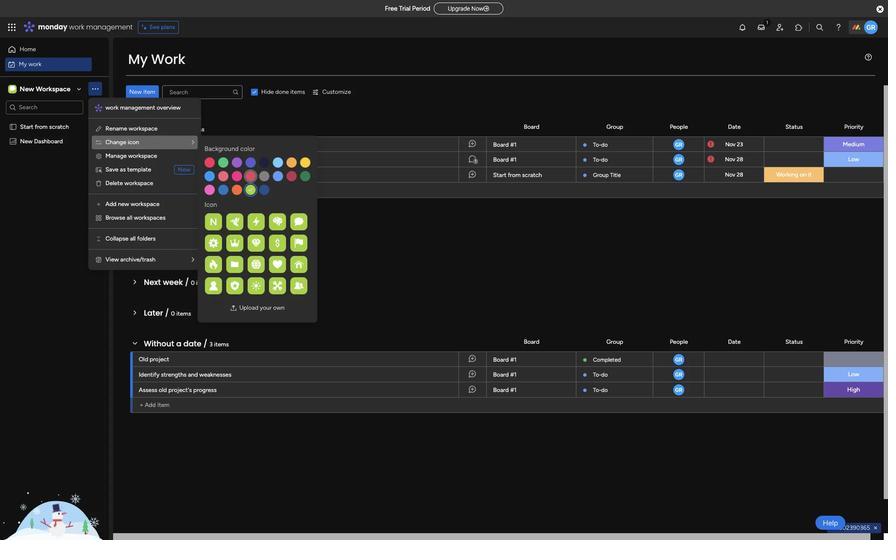 Task type: vqa. For each thing, say whether or not it's contained in the screenshot.
items within the Next week / 0 items
yes



Task type: locate. For each thing, give the bounding box(es) containing it.
this
[[144, 246, 159, 257]]

delete workspace
[[106, 180, 153, 187]]

old
[[159, 387, 167, 394]]

monday work management
[[38, 22, 133, 32]]

0 vertical spatial start from scratch
[[20, 123, 69, 130]]

new
[[20, 85, 34, 93], [129, 88, 142, 96], [20, 138, 33, 145], [139, 156, 151, 164], [178, 166, 191, 173]]

nov 23
[[726, 141, 743, 148]]

1 horizontal spatial 3
[[185, 126, 188, 133]]

3 #1 from the top
[[511, 357, 517, 364]]

0 up the next week / 0 items
[[189, 249, 193, 256]]

2 low from the top
[[848, 371, 860, 378]]

0 vertical spatial status
[[786, 123, 803, 130]]

1 vertical spatial scratch
[[522, 172, 542, 179]]

strengths
[[161, 372, 187, 379]]

board #1 link
[[492, 137, 571, 152], [492, 152, 571, 167], [492, 352, 571, 368], [492, 367, 571, 383], [492, 383, 571, 398]]

3 right the project
[[160, 141, 163, 148]]

add right "add new workspace" image
[[106, 201, 117, 208]]

0 horizontal spatial work
[[28, 60, 41, 68]]

0 vertical spatial nov
[[726, 141, 736, 148]]

workspace for delete workspace
[[124, 180, 153, 187]]

4 to- from the top
[[593, 387, 602, 394]]

list arrow image down overdue / 3 items
[[192, 140, 194, 146]]

people for /
[[670, 339, 688, 346]]

customize
[[322, 88, 351, 96]]

next week / 0 items
[[144, 277, 211, 288]]

list arrow image for view archive/trash
[[192, 257, 194, 263]]

workspace up the project
[[129, 125, 158, 132]]

dapulse rightstroke image
[[484, 6, 489, 12]]

1 people from the top
[[670, 123, 688, 130]]

2 list arrow image from the top
[[192, 257, 194, 263]]

this week / 0 items
[[144, 246, 210, 257]]

assess
[[139, 387, 157, 394]]

items right overdue
[[190, 126, 204, 133]]

1 vertical spatial nov 28
[[725, 172, 744, 178]]

+ down item 1
[[140, 187, 143, 194]]

add down assess
[[145, 402, 156, 409]]

1 nov 28 from the top
[[725, 156, 744, 163]]

0 horizontal spatial from
[[35, 123, 48, 130]]

period
[[412, 5, 431, 12]]

4 to-do from the top
[[593, 387, 608, 394]]

1 vertical spatial week
[[163, 277, 183, 288]]

1 horizontal spatial work
[[69, 22, 84, 32]]

workspace down item 1
[[124, 180, 153, 187]]

archive/trash
[[120, 256, 155, 264]]

/ up the next week / 0 items
[[183, 246, 187, 257]]

workspace for manage workspace
[[128, 152, 157, 160]]

greg robinson image
[[865, 21, 878, 34], [673, 138, 685, 151], [673, 153, 685, 166], [673, 354, 685, 366], [673, 369, 685, 381], [673, 384, 685, 397]]

0 vertical spatial + add item
[[140, 187, 170, 194]]

see
[[149, 23, 160, 31]]

public dashboard image
[[9, 137, 17, 145]]

3 board #1 link from the top
[[492, 352, 571, 368]]

upload
[[239, 305, 258, 312]]

2 nov from the top
[[725, 156, 736, 163]]

2 date from the top
[[728, 339, 741, 346]]

0 down this week / 0 items
[[191, 280, 195, 287]]

1 vertical spatial start from scratch
[[493, 172, 542, 179]]

0 inside the next week / 0 items
[[191, 280, 195, 287]]

upload your own button
[[227, 302, 288, 315]]

new up template
[[139, 156, 151, 164]]

0 vertical spatial 28
[[737, 156, 744, 163]]

working on it
[[777, 171, 812, 179]]

1 vertical spatial people
[[670, 339, 688, 346]]

save as template
[[106, 166, 151, 173]]

0 horizontal spatial my
[[19, 60, 27, 68]]

new inside button
[[129, 88, 142, 96]]

weaknesses
[[199, 372, 231, 379]]

workspace up the workspaces
[[131, 201, 160, 208]]

0 vertical spatial start
[[20, 123, 33, 130]]

work
[[69, 22, 84, 32], [28, 60, 41, 68], [106, 104, 119, 111]]

all left folders
[[130, 235, 136, 243]]

board #1
[[493, 141, 517, 149], [493, 156, 517, 164], [493, 357, 517, 364], [493, 372, 517, 379], [493, 387, 517, 394]]

board
[[524, 123, 540, 130], [493, 141, 509, 149], [493, 156, 509, 164], [524, 339, 540, 346], [493, 357, 509, 364], [493, 372, 509, 379], [493, 387, 509, 394]]

group title
[[593, 172, 621, 179]]

1 #1 from the top
[[511, 141, 517, 149]]

2 board #1 link from the top
[[492, 152, 571, 167]]

1 vertical spatial priority
[[845, 339, 864, 346]]

#1 for project 3
[[511, 141, 517, 149]]

1 nov from the top
[[726, 141, 736, 148]]

+ down assess
[[140, 402, 143, 409]]

0 vertical spatial low
[[848, 156, 860, 163]]

rename workspace
[[106, 125, 158, 132]]

items inside the next week / 0 items
[[196, 280, 211, 287]]

view archive/trash image
[[95, 257, 102, 264]]

menu image
[[865, 54, 872, 61]]

1 status from the top
[[786, 123, 803, 130]]

priority for items
[[845, 123, 864, 130]]

2 status from the top
[[786, 339, 803, 346]]

+ add item down item 1
[[140, 187, 170, 194]]

0 vertical spatial 1
[[475, 159, 477, 164]]

2 horizontal spatial work
[[106, 104, 119, 111]]

1 priority from the top
[[845, 123, 864, 130]]

list arrow image
[[192, 140, 194, 146], [192, 257, 194, 263]]

board #1 for new item
[[493, 156, 517, 164]]

0 vertical spatial all
[[127, 214, 132, 222]]

icon
[[205, 201, 217, 209]]

upload your own
[[239, 305, 285, 312]]

2 vertical spatial 3
[[209, 341, 213, 349]]

1 vertical spatial nov
[[725, 156, 736, 163]]

5 #1 from the top
[[511, 387, 517, 394]]

new right workspace icon
[[20, 85, 34, 93]]

1 vertical spatial 28
[[737, 172, 744, 178]]

dapulse close image
[[877, 5, 884, 14]]

new left "item"
[[129, 88, 142, 96]]

nov for v2 overdue deadline icon
[[726, 141, 736, 148]]

4 board #1 link from the top
[[492, 367, 571, 383]]

hide done items
[[261, 88, 305, 96]]

item
[[143, 88, 155, 96]]

work for monday
[[69, 22, 84, 32]]

my work button
[[5, 57, 92, 71]]

date for /
[[728, 339, 741, 346]]

0 vertical spatial date
[[728, 123, 741, 130]]

upgrade
[[448, 5, 470, 12]]

delete workspace image
[[95, 180, 102, 187]]

lottie animation image
[[0, 454, 109, 541]]

new dashboard
[[20, 138, 63, 145]]

3 board #1 from the top
[[493, 357, 517, 364]]

1 vertical spatial all
[[130, 235, 136, 243]]

week
[[161, 246, 182, 257], [163, 277, 183, 288]]

add new workspace image
[[95, 201, 102, 208]]

1 vertical spatial low
[[848, 371, 860, 378]]

to-
[[593, 142, 602, 148], [593, 157, 602, 163], [593, 372, 602, 378], [593, 387, 602, 394]]

0 vertical spatial priority
[[845, 123, 864, 130]]

1 list arrow image from the top
[[192, 140, 194, 146]]

item down new item
[[139, 172, 151, 179]]

scratch
[[49, 123, 69, 130], [522, 172, 542, 179]]

items left n
[[181, 218, 196, 226]]

workspace down the project
[[128, 152, 157, 160]]

0 vertical spatial list arrow image
[[192, 140, 194, 146]]

2 horizontal spatial 3
[[209, 341, 213, 349]]

manage workspace
[[106, 152, 157, 160]]

items up without a date / 3 items
[[176, 311, 191, 318]]

items down this week / 0 items
[[196, 280, 211, 287]]

1 + add item from the top
[[140, 187, 170, 194]]

new for new dashboard
[[20, 138, 33, 145]]

old
[[139, 356, 148, 363]]

1 horizontal spatial 1
[[475, 159, 477, 164]]

items up the next week / 0 items
[[195, 249, 210, 256]]

notifications image
[[739, 23, 747, 32]]

new
[[118, 201, 129, 208]]

low down "medium"
[[848, 156, 860, 163]]

group
[[607, 123, 624, 130], [593, 172, 609, 179], [607, 339, 624, 346]]

0 vertical spatial group
[[607, 123, 624, 130]]

priority
[[845, 123, 864, 130], [845, 339, 864, 346]]

0 vertical spatial people
[[670, 123, 688, 130]]

3 right date
[[209, 341, 213, 349]]

/ right date
[[203, 339, 207, 349]]

low
[[848, 156, 860, 163], [848, 371, 860, 378]]

5 board #1 from the top
[[493, 387, 517, 394]]

None search field
[[162, 85, 243, 99]]

0 right today
[[176, 218, 180, 226]]

do
[[602, 142, 608, 148], [602, 157, 608, 163], [602, 372, 608, 378], [602, 387, 608, 394]]

my inside button
[[19, 60, 27, 68]]

1 vertical spatial add
[[106, 201, 117, 208]]

0 vertical spatial from
[[35, 123, 48, 130]]

trial
[[399, 5, 411, 12]]

view archive/trash
[[106, 256, 155, 264]]

lottie animation element
[[0, 454, 109, 541]]

list box
[[0, 118, 109, 264]]

1 vertical spatial date
[[728, 339, 741, 346]]

inbox image
[[757, 23, 766, 32]]

assess old project's progress
[[139, 387, 217, 394]]

date
[[728, 123, 741, 130], [728, 339, 741, 346]]

2 vertical spatial work
[[106, 104, 119, 111]]

scratch inside list box
[[49, 123, 69, 130]]

work right monday
[[69, 22, 84, 32]]

nov
[[726, 141, 736, 148], [725, 156, 736, 163], [725, 172, 736, 178]]

2 vertical spatial nov
[[725, 172, 736, 178]]

project's
[[169, 387, 192, 394]]

menu
[[88, 98, 201, 270]]

workspace for rename workspace
[[129, 125, 158, 132]]

items inside overdue / 3 items
[[190, 126, 204, 133]]

3 to- from the top
[[593, 372, 602, 378]]

1 inside the 1 button
[[475, 159, 477, 164]]

start from scratch
[[20, 123, 69, 130], [493, 172, 542, 179]]

1 28 from the top
[[737, 156, 744, 163]]

1 vertical spatial list arrow image
[[192, 257, 194, 263]]

0 horizontal spatial start
[[20, 123, 33, 130]]

today / 0 items
[[144, 216, 196, 226]]

color
[[240, 145, 255, 153]]

/ right today
[[170, 216, 174, 226]]

3 do from the top
[[602, 372, 608, 378]]

0 vertical spatial week
[[161, 246, 182, 257]]

1 vertical spatial 1
[[153, 172, 155, 179]]

1 vertical spatial +
[[140, 402, 143, 409]]

greg robinson image
[[673, 169, 685, 182]]

1 vertical spatial start
[[493, 172, 507, 179]]

apps image
[[795, 23, 803, 32]]

all down add new workspace
[[127, 214, 132, 222]]

status
[[786, 123, 803, 130], [786, 339, 803, 346]]

week right next
[[163, 277, 183, 288]]

on
[[800, 171, 807, 179]]

+
[[140, 187, 143, 194], [140, 402, 143, 409]]

new for new workspace
[[20, 85, 34, 93]]

upgrade now link
[[434, 2, 503, 14]]

start from scratch inside list box
[[20, 123, 69, 130]]

0 vertical spatial 3
[[185, 126, 188, 133]]

list arrow image up the next week / 0 items
[[192, 257, 194, 263]]

option
[[0, 119, 109, 121]]

4 do from the top
[[602, 387, 608, 394]]

1 vertical spatial status
[[786, 339, 803, 346]]

1 horizontal spatial from
[[508, 172, 521, 179]]

new inside 'workspace selection' element
[[20, 85, 34, 93]]

2 + from the top
[[140, 402, 143, 409]]

icon
[[128, 139, 139, 146]]

2 people from the top
[[670, 339, 688, 346]]

2 vertical spatial group
[[607, 339, 624, 346]]

1 board #1 from the top
[[493, 141, 517, 149]]

2 to-do from the top
[[593, 157, 608, 163]]

3 right overdue
[[185, 126, 188, 133]]

items right date
[[214, 341, 229, 349]]

it
[[808, 171, 812, 179]]

0 vertical spatial nov 28
[[725, 156, 744, 163]]

add down item 1
[[145, 187, 156, 194]]

work up rename
[[106, 104, 119, 111]]

work inside my work button
[[28, 60, 41, 68]]

0 vertical spatial management
[[86, 22, 133, 32]]

28
[[737, 156, 744, 163], [737, 172, 744, 178]]

0 horizontal spatial scratch
[[49, 123, 69, 130]]

0 vertical spatial scratch
[[49, 123, 69, 130]]

board #1 link for assess old project's progress
[[492, 383, 571, 398]]

my work
[[128, 50, 185, 69]]

work down the home
[[28, 60, 41, 68]]

low up high
[[848, 371, 860, 378]]

new right "public dashboard" image
[[20, 138, 33, 145]]

1 to- from the top
[[593, 142, 602, 148]]

1 board #1 link from the top
[[492, 137, 571, 152]]

remove image
[[873, 525, 879, 532]]

0 vertical spatial +
[[140, 187, 143, 194]]

my down the home
[[19, 60, 27, 68]]

#1
[[511, 141, 517, 149], [511, 156, 517, 164], [511, 357, 517, 364], [511, 372, 517, 379], [511, 387, 517, 394]]

home button
[[5, 43, 92, 56]]

3 to-do from the top
[[593, 372, 608, 378]]

workspace options image
[[91, 85, 100, 93]]

search image
[[232, 89, 239, 96]]

2 priority from the top
[[845, 339, 864, 346]]

items
[[290, 88, 305, 96], [190, 126, 204, 133], [181, 218, 196, 226], [195, 249, 210, 256], [196, 280, 211, 287], [176, 311, 191, 318], [214, 341, 229, 349]]

workspace selection element
[[8, 84, 72, 94]]

1 date from the top
[[728, 123, 741, 130]]

Filter dashboard by text search field
[[162, 85, 243, 99]]

#1 for assess old project's progress
[[511, 387, 517, 394]]

1 horizontal spatial my
[[128, 50, 148, 69]]

1 vertical spatial + add item
[[140, 402, 170, 409]]

0 vertical spatial work
[[69, 22, 84, 32]]

items right done
[[290, 88, 305, 96]]

0 right later
[[171, 311, 175, 318]]

3
[[185, 126, 188, 133], [160, 141, 163, 148], [209, 341, 213, 349]]

week for this
[[161, 246, 182, 257]]

people
[[670, 123, 688, 130], [670, 339, 688, 346]]

new item
[[139, 156, 165, 164]]

see plans button
[[138, 21, 179, 34]]

new for new item
[[139, 156, 151, 164]]

0 horizontal spatial 3
[[160, 141, 163, 148]]

+ add item down assess
[[140, 402, 170, 409]]

1 vertical spatial work
[[28, 60, 41, 68]]

photo icon image
[[230, 305, 237, 312]]

week right the "this"
[[161, 246, 182, 257]]

0 horizontal spatial start from scratch
[[20, 123, 69, 130]]

new for new item
[[129, 88, 142, 96]]

project
[[150, 356, 169, 363]]

5 board #1 link from the top
[[492, 383, 571, 398]]

2 #1 from the top
[[511, 156, 517, 164]]

search everything image
[[816, 23, 824, 32]]

2 board #1 from the top
[[493, 156, 517, 164]]

my left the "work"
[[128, 50, 148, 69]]



Task type: describe. For each thing, give the bounding box(es) containing it.
free trial period
[[385, 5, 431, 12]]

my work
[[19, 60, 41, 68]]

working
[[777, 171, 799, 179]]

high
[[848, 387, 860, 394]]

view
[[106, 256, 119, 264]]

all for collapse
[[130, 235, 136, 243]]

collapse all folders
[[106, 235, 156, 243]]

1 vertical spatial from
[[508, 172, 521, 179]]

1 button
[[459, 152, 487, 167]]

workspace
[[36, 85, 70, 93]]

my for my work
[[19, 60, 27, 68]]

0 vertical spatial add
[[145, 187, 156, 194]]

workspace image
[[9, 84, 15, 94]]

identify
[[139, 372, 160, 379]]

help
[[823, 519, 838, 528]]

items inside today / 0 items
[[181, 218, 196, 226]]

new item
[[129, 88, 155, 96]]

help button
[[816, 516, 846, 531]]

list arrow image for change icon
[[192, 140, 194, 146]]

overdue / 3 items
[[144, 123, 204, 134]]

3 nov from the top
[[725, 172, 736, 178]]

group for /
[[607, 339, 624, 346]]

start from scratch link
[[492, 167, 571, 183]]

date
[[183, 339, 202, 349]]

nov for v2 overdue deadline image
[[725, 156, 736, 163]]

0 inside today / 0 items
[[176, 218, 180, 226]]

4 #1 from the top
[[511, 372, 517, 379]]

change
[[106, 139, 126, 146]]

save
[[106, 166, 118, 173]]

progress
[[193, 387, 217, 394]]

board #1 for project 3
[[493, 141, 517, 149]]

title
[[610, 172, 621, 179]]

items inside later / 0 items
[[176, 311, 191, 318]]

rename workspace image
[[95, 126, 102, 132]]

rename
[[106, 125, 127, 132]]

date for items
[[728, 123, 741, 130]]

without
[[144, 339, 174, 349]]

status for /
[[786, 339, 803, 346]]

all for browse
[[127, 214, 132, 222]]

customize button
[[309, 85, 355, 99]]

/ right overdue
[[179, 123, 183, 134]]

new item button
[[126, 85, 159, 99]]

4 board #1 from the top
[[493, 372, 517, 379]]

0 inside later / 0 items
[[171, 311, 175, 318]]

1 + from the top
[[140, 187, 143, 194]]

own
[[273, 305, 285, 312]]

work
[[151, 50, 185, 69]]

monday
[[38, 22, 67, 32]]

my for my work
[[128, 50, 148, 69]]

add new workspace
[[106, 201, 160, 208]]

invite members image
[[776, 23, 785, 32]]

0 inside this week / 0 items
[[189, 249, 193, 256]]

items inside without a date / 3 items
[[214, 341, 229, 349]]

project 3
[[139, 141, 163, 148]]

work for my
[[28, 60, 41, 68]]

1 horizontal spatial scratch
[[522, 172, 542, 179]]

2 nov 28 from the top
[[725, 172, 744, 178]]

as
[[120, 166, 126, 173]]

v2 overdue deadline image
[[708, 155, 715, 164]]

now
[[472, 5, 484, 12]]

delete
[[106, 180, 123, 187]]

folders
[[137, 235, 156, 243]]

n
[[210, 216, 217, 228]]

help image
[[835, 23, 843, 32]]

item down old
[[157, 402, 170, 409]]

hide
[[261, 88, 274, 96]]

list box containing start from scratch
[[0, 118, 109, 264]]

id:
[[831, 525, 838, 532]]

work management overview
[[106, 104, 181, 111]]

id: 302390365
[[831, 525, 871, 532]]

3 inside without a date / 3 items
[[209, 341, 213, 349]]

2 28 from the top
[[737, 172, 744, 178]]

board #1 link for new item
[[492, 152, 571, 167]]

workspaces
[[134, 214, 166, 222]]

your
[[260, 305, 272, 312]]

group for items
[[607, 123, 624, 130]]

today
[[144, 216, 168, 226]]

302390365
[[840, 525, 871, 532]]

workspace image
[[8, 84, 17, 94]]

items inside this week / 0 items
[[195, 249, 210, 256]]

/ down this week / 0 items
[[185, 277, 189, 288]]

people for items
[[670, 123, 688, 130]]

1 vertical spatial group
[[593, 172, 609, 179]]

2 do from the top
[[602, 157, 608, 163]]

23
[[737, 141, 743, 148]]

1 vertical spatial 3
[[160, 141, 163, 148]]

browse all workspaces image
[[95, 215, 102, 222]]

change icon image
[[95, 139, 102, 146]]

service icon image
[[95, 167, 102, 173]]

collapse
[[106, 235, 129, 243]]

#1 for new item
[[511, 156, 517, 164]]

item up the workspaces
[[157, 187, 170, 194]]

select product image
[[8, 23, 16, 32]]

later
[[144, 308, 163, 319]]

browse
[[106, 214, 125, 222]]

upgrade now
[[448, 5, 484, 12]]

next
[[144, 277, 161, 288]]

v2 overdue deadline image
[[708, 140, 715, 148]]

project
[[139, 141, 158, 148]]

1 to-do from the top
[[593, 142, 608, 148]]

1 vertical spatial management
[[120, 104, 155, 111]]

1 low from the top
[[848, 156, 860, 163]]

template
[[127, 166, 151, 173]]

browse all workspaces
[[106, 214, 166, 222]]

new right item 1
[[178, 166, 191, 173]]

and
[[188, 372, 198, 379]]

Search in workspace field
[[18, 103, 71, 112]]

start inside list box
[[20, 123, 33, 130]]

collapse all folders image
[[95, 236, 102, 243]]

1 horizontal spatial start from scratch
[[493, 172, 542, 179]]

identify strengths and weaknesses
[[139, 372, 231, 379]]

menu containing work management overview
[[88, 98, 201, 270]]

free
[[385, 5, 398, 12]]

1 horizontal spatial start
[[493, 172, 507, 179]]

background color
[[205, 145, 255, 153]]

item 1
[[139, 172, 155, 179]]

later / 0 items
[[144, 308, 191, 319]]

old project
[[139, 356, 169, 363]]

public board image
[[9, 123, 17, 131]]

id: 302390365 element
[[827, 524, 882, 534]]

manage workspace image
[[95, 153, 102, 160]]

new workspace
[[20, 85, 70, 93]]

change icon
[[106, 139, 139, 146]]

item down project 3
[[153, 156, 165, 164]]

1 do from the top
[[602, 142, 608, 148]]

without a date / 3 items
[[144, 339, 229, 349]]

0 horizontal spatial 1
[[153, 172, 155, 179]]

board #1 for assess old project's progress
[[493, 387, 517, 394]]

board #1 link for project 3
[[492, 137, 571, 152]]

overview
[[157, 104, 181, 111]]

2 vertical spatial add
[[145, 402, 156, 409]]

priority for /
[[845, 339, 864, 346]]

2 + add item from the top
[[140, 402, 170, 409]]

status for items
[[786, 123, 803, 130]]

week for next
[[163, 277, 183, 288]]

1 image
[[764, 18, 771, 27]]

/ right later
[[165, 308, 169, 319]]

done
[[275, 88, 289, 96]]

2 to- from the top
[[593, 157, 602, 163]]

manage
[[106, 152, 127, 160]]

home
[[20, 46, 36, 53]]

3 inside overdue / 3 items
[[185, 126, 188, 133]]



